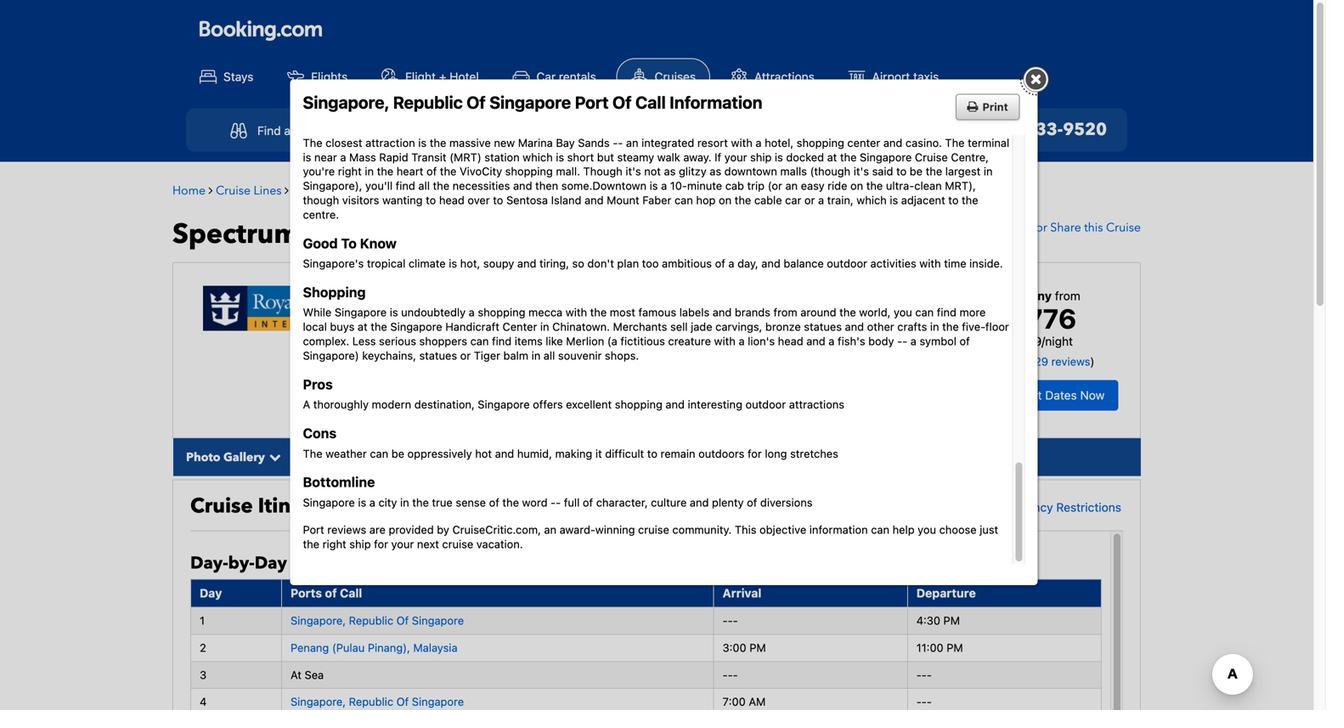 Task type: describe. For each thing, give the bounding box(es) containing it.
a left 10-
[[661, 179, 667, 192]]

closest
[[326, 136, 362, 149]]

next inside the modern marina bay cruise centre is large enough to accommodate two mega-ships at the same time. it is located next to singapore's new downtown district but there are currently no large shopping facilities in walking distance. the terminal itself features one convenience store.
[[913, 79, 935, 92]]

flight + hotel
[[405, 70, 479, 84]]

1
[[200, 614, 205, 627]]

is down not
[[650, 179, 658, 192]]

singapore's inside the modern marina bay cruise centre is large enough to accommodate two mega-ships at the same time. it is located next to singapore's new downtown district but there are currently no large shopping facilities in walking distance. the terminal itself features one convenience store.
[[303, 93, 364, 106]]

and down 'around'
[[807, 335, 826, 348]]

souvenir
[[558, 349, 602, 362]]

can up crafts
[[916, 306, 934, 319]]

$776
[[1009, 303, 1077, 335]]

at inside the closest attraction is the massive new marina bay sands -- an integrated resort with a hotel, shopping center and casino. the terminal is near a mass rapid transit (mrt) station which is short but steamy walk away. if your ship is docked at the singapore cruise centre, you're right in the heart of the vivocity shopping mall. though it's not as glitzy as downtown malls (though it's said to be the largest in singapore), you'll find all the necessities and then some.downtown is a 10-minute cab trip (or an easy ride on the ultra-clean mrt), though visitors wanting to head over to sentosa island and mount faber can hop on the cable car or a train, which is adjacent to the centre.
[[827, 151, 837, 163]]

spectrum down cruise lines
[[172, 216, 299, 253]]

city
[[379, 496, 397, 509]]

1 horizontal spatial penang
[[507, 356, 548, 370]]

2
[[200, 641, 206, 654]]

singapore down penang (pulau pinang), malaysia
[[412, 696, 464, 708]]

and up the sentosa
[[513, 179, 532, 192]]

weather
[[326, 447, 367, 460]]

attractions
[[789, 398, 845, 411]]

to inside cons the weather can be oppressively hot and humid, making it difficult to remain outdoors for long stretches
[[647, 447, 658, 460]]

1 horizontal spatial malaysia
[[638, 356, 685, 370]]

is up transit
[[418, 136, 427, 149]]

in down mecca
[[540, 320, 549, 333]]

this
[[735, 523, 757, 536]]

cons the weather can be oppressively hot and humid, making it difficult to remain outdoors for long stretches
[[303, 425, 839, 460]]

marina inside the modern marina bay cruise centre is large enough to accommodate two mega-ships at the same time. it is located next to singapore's new downtown district but there are currently no large shopping facilities in walking distance. the terminal itself features one convenience store.
[[368, 79, 403, 92]]

singapore's inside good to know singapore's tropical climate is hot, soupy and tiring, so don't plan too ambitious of a day, and balance outdoor activities with time inside.
[[303, 257, 364, 270]]

1 vertical spatial which
[[857, 194, 887, 206]]

marina inside the closest attraction is the massive new marina bay sands -- an integrated resort with a hotel, shopping center and casino. the terminal is near a mass rapid transit (mrt) station which is short but steamy walk away. if your ship is docked at the singapore cruise centre, you're right in the heart of the vivocity shopping mall. though it's not as glitzy as downtown malls (though it's said to be the largest in singapore), you'll find all the necessities and then some.downtown is a 10-minute cab trip (or an easy ride on the ultra-clean mrt), though visitors wanting to head over to sentosa island and mount faber can hop on the cable car or a train, which is adjacent to the centre.
[[518, 136, 553, 149]]

is inside shopping while singapore is undoubtedly a shopping mecca with the most famous labels and brands from around the world, you can find more local buys at the singapore handicraft center in chinatown. merchants sell jade carvings, bronze statues and other crafts in the five-floor complex. less serious shoppers can find items like merlion (a fictitious creature with a lion's head and a fish's body -- a symbol of singapore) keychains, statues or tiger balm in all souvenir shops.
[[390, 306, 398, 319]]

home
[[172, 183, 206, 199]]

the up clean at the right top of page
[[926, 165, 943, 178]]

of down merchants
[[635, 338, 648, 352]]

cruise inside cruise deals link
[[444, 124, 479, 138]]

pm for 3:00 pm
[[750, 641, 766, 654]]

modern inside pros a thoroughly modern destination, singapore offers excellent shopping and interesting outdoor attractions
[[372, 398, 411, 411]]

spectrum right angle right image
[[517, 183, 569, 199]]

and inside spectrum of the seas main content
[[971, 500, 992, 514]]

0 vertical spatial spectrum of the seas
[[392, 183, 507, 199]]

is inside good to know singapore's tropical climate is hot, soupy and tiring, so don't plan too ambitious of a day, and balance outdoor activities with time inside.
[[449, 257, 457, 270]]

seas down though on the left
[[607, 183, 632, 199]]

am
[[749, 696, 766, 708]]

roundtrip: from singapore, republic of singapore
[[428, 338, 707, 352]]

shopping inside pros a thoroughly modern destination, singapore offers excellent shopping and interesting outdoor attractions
[[615, 398, 663, 411]]

for inside port reviews are provided by cruisecritic.com, an award-winning cruise community. this objective information can help you choose just the right ship for your next cruise vacation.
[[374, 538, 388, 550]]

the down mrt),
[[962, 194, 979, 206]]

1 horizontal spatial day
[[255, 552, 287, 575]]

other
[[867, 320, 895, 333]]

and up fish's
[[845, 320, 864, 333]]

district
[[447, 93, 483, 106]]

singapore, inside dialog
[[303, 92, 389, 112]]

2 it's from the left
[[854, 165, 869, 178]]

print
[[983, 101, 1008, 113]]

though
[[583, 165, 623, 178]]

cruise right the this
[[1106, 220, 1141, 236]]

tiring,
[[540, 257, 569, 270]]

royal caribbean link
[[292, 183, 381, 199]]

center
[[503, 320, 537, 333]]

cruise itinerary
[[190, 492, 342, 520]]

downtown inside the modern marina bay cruise centre is large enough to accommodate two mega-ships at the same time. it is located next to singapore's new downtown district but there are currently no large shopping facilities in walking distance. the terminal itself features one convenience store.
[[391, 93, 444, 106]]

)
[[1091, 355, 1095, 368]]

angle right image for royal
[[384, 184, 389, 196]]

a left the hotel,
[[756, 136, 762, 149]]

1 vertical spatial malaysia
[[413, 641, 458, 654]]

2 as from the left
[[710, 165, 722, 178]]

the down though on the left
[[586, 183, 604, 199]]

most
[[610, 306, 636, 319]]

centre,
[[951, 151, 989, 163]]

climate
[[409, 257, 446, 270]]

1 vertical spatial itinerary
[[258, 492, 342, 520]]

the left mecca
[[494, 306, 513, 324]]

booking.com home image
[[200, 20, 322, 42]]

reviews inside port reviews are provided by cruisecritic.com, an award-winning cruise community. this objective information can help you choose just the right ship for your next cruise vacation.
[[327, 523, 366, 536]]

ship inside the closest attraction is the massive new marina bay sands -- an integrated resort with a hotel, shopping center and casino. the terminal is near a mass rapid transit (mrt) station which is short but steamy walk away. if your ship is docked at the singapore cruise centre, you're right in the heart of the vivocity shopping mall. though it's not as glitzy as downtown malls (though it's said to be the largest in singapore), you'll find all the necessities and then some.downtown is a 10-minute cab trip (or an easy ride on the ultra-clean mrt), though visitors wanting to head over to sentosa island and mount faber can hop on the cable car or a train, which is adjacent to the centre.
[[750, 151, 772, 163]]

less
[[352, 335, 376, 348]]

2 vertical spatial find
[[492, 335, 512, 348]]

next inside port reviews are provided by cruisecritic.com, an award-winning cruise community. this objective information can help you choose just the right ship for your next cruise vacation.
[[417, 538, 439, 550]]

of down itinerary:
[[325, 586, 337, 600]]

diversions
[[760, 496, 813, 509]]

the inside port reviews are provided by cruisecritic.com, an award-winning cruise community. this objective information can help you choose just the right ship for your next cruise vacation.
[[303, 538, 320, 550]]

buys
[[330, 320, 355, 333]]

can down handicraft
[[470, 335, 489, 348]]

800-233-9520 link
[[957, 118, 1107, 143]]

hop
[[696, 194, 716, 206]]

of right plenty
[[747, 496, 757, 509]]

the left the true
[[412, 496, 429, 509]]

seas up 'items'
[[517, 306, 545, 324]]

culture
[[651, 496, 687, 509]]

outdoors
[[699, 447, 745, 460]]

cons
[[303, 425, 337, 441]]

train,
[[827, 194, 854, 206]]

seas left angle right image
[[482, 183, 507, 199]]

modern inside the modern marina bay cruise centre is large enough to accommodate two mega-ships at the same time. it is located next to singapore's new downtown district but there are currently no large shopping facilities in walking distance. the terminal itself features one convenience store.
[[326, 79, 365, 92]]

in inside the modern marina bay cruise centre is large enough to accommodate two mega-ships at the same time. it is located next to singapore's new downtown district but there are currently no large shopping facilities in walking distance. the terminal itself features one convenience store.
[[745, 93, 754, 106]]

in down mass
[[365, 165, 374, 178]]

the up chinatown.
[[590, 306, 607, 319]]

port inside port reviews are provided by cruisecritic.com, an award-winning cruise community. this objective information can help you choose just the right ship for your next cruise vacation.
[[303, 523, 324, 536]]

singapore, up ports of call: penang (pulau pinang), malaysia
[[522, 338, 581, 352]]

a left fish's
[[829, 335, 835, 348]]

of inside good to know singapore's tropical climate is hot, soupy and tiring, so don't plan too ambitious of a day, and balance outdoor activities with time inside.
[[715, 257, 726, 270]]

to right wanting
[[426, 194, 436, 206]]

steamy
[[617, 151, 654, 163]]

reviews inside spectrum of the seas main content
[[1052, 355, 1091, 368]]

cruise up day-
[[190, 492, 253, 520]]

5 ( 29 reviews )
[[1018, 355, 1095, 368]]

2 vertical spatial cruise
[[442, 538, 474, 550]]

ride
[[828, 179, 848, 192]]

with down carvings,
[[714, 335, 736, 348]]

soupy
[[483, 257, 514, 270]]

singapore, republic of singapore link for 4
[[291, 696, 464, 708]]

1 angle right image from the left
[[209, 184, 213, 196]]

body
[[869, 335, 894, 348]]

chevron up image
[[357, 451, 373, 463]]

select
[[1008, 388, 1042, 402]]

world,
[[859, 306, 891, 319]]

like
[[546, 335, 563, 348]]

singapore up penang (pulau pinang), malaysia
[[412, 614, 464, 627]]

the up centre,
[[945, 136, 965, 149]]

to up itself on the right of page
[[938, 79, 949, 92]]

transit
[[412, 151, 447, 163]]

royal caribbean
[[292, 183, 381, 199]]

0 horizontal spatial on
[[719, 194, 732, 206]]

singapore up buys
[[335, 306, 387, 319]]

singapore inside the closest attraction is the massive new marina bay sands -- an integrated resort with a hotel, shopping center and casino. the terminal is near a mass rapid transit (mrt) station which is short but steamy walk away. if your ship is docked at the singapore cruise centre, you're right in the heart of the vivocity shopping mall. though it's not as glitzy as downtown malls (though it's said to be the largest in singapore), you'll find all the necessities and then some.downtown is a 10-minute cab trip (or an easy ride on the ultra-clean mrt), though visitors wanting to head over to sentosa island and mount faber can hop on the cable car or a train, which is adjacent to the centre.
[[860, 151, 912, 163]]

can inside cons the weather can be oppressively hot and humid, making it difficult to remain outdoors for long stretches
[[370, 447, 388, 460]]

select          dates now link
[[994, 380, 1119, 411]]

good
[[303, 235, 338, 251]]

singapore down sell
[[651, 338, 707, 352]]

a down "easy"
[[818, 194, 824, 206]]

the down vivocity
[[461, 183, 479, 199]]

the up spectrum of the seas "link"
[[440, 165, 457, 178]]

help
[[893, 523, 915, 536]]

0 vertical spatial on
[[851, 179, 863, 192]]

travel menu navigation
[[186, 108, 1128, 152]]

car
[[785, 194, 802, 206]]

outdoor inside pros a thoroughly modern destination, singapore offers excellent shopping and interesting outdoor attractions
[[746, 398, 786, 411]]

a inside navigation
[[284, 124, 291, 138]]

ports for ports of call: penang (pulau pinang), malaysia
[[428, 356, 459, 370]]

800-233-9520
[[986, 118, 1107, 141]]

and left tiring,
[[517, 257, 537, 270]]

0 horizontal spatial which
[[523, 151, 553, 163]]

are inside port reviews are provided by cruisecritic.com, an award-winning cruise community. this objective information can help you choose just the right ship for your next cruise vacation.
[[369, 523, 386, 536]]

1 horizontal spatial large
[[620, 93, 646, 106]]

right inside the closest attraction is the massive new marina bay sands -- an integrated resort with a hotel, shopping center and casino. the terminal is near a mass rapid transit (mrt) station which is short but steamy walk away. if your ship is docked at the singapore cruise centre, you're right in the heart of the vivocity shopping mall. though it's not as glitzy as downtown malls (though it's said to be the largest in singapore), you'll find all the necessities and then some.downtown is a 10-minute cab trip (or an easy ride on the ultra-clean mrt), though visitors wanting to head over to sentosa island and mount faber can hop on the cable car or a train, which is adjacent to the centre.
[[338, 165, 362, 178]]

of left the to in the top of the page
[[306, 216, 334, 253]]

destination,
[[414, 398, 475, 411]]

shopping while singapore is undoubtedly a shopping mecca with the most famous labels and brands from around the world, you can find more local buys at the singapore handicraft center in chinatown. merchants sell jade carvings, bronze statues and other crafts in the five-floor complex. less serious shoppers can find items like merlion (a fictitious creature with a lion's head and a fish's body -- a symbol of singapore) keychains, statues or tiger balm in all souvenir shops.
[[303, 284, 1009, 362]]

or inside shopping while singapore is undoubtedly a shopping mecca with the most famous labels and brands from around the world, you can find more local buys at the singapore handicraft center in chinatown. merchants sell jade carvings, bronze statues and other crafts in the five-floor complex. less serious shoppers can find items like merlion (a fictitious creature with a lion's head and a fish's body -- a symbol of singapore) keychains, statues or tiger balm in all souvenir shops.
[[460, 349, 471, 362]]

the down center
[[840, 151, 857, 163]]

in down centre,
[[984, 165, 993, 178]]

2 horizontal spatial an
[[786, 179, 798, 192]]

the up transit
[[430, 136, 446, 149]]

distance.
[[799, 93, 846, 106]]

cable
[[754, 194, 782, 206]]

singapore, republic of singapore for 1
[[291, 614, 464, 627]]

bay inside the closest attraction is the massive new marina bay sands -- an integrated resort with a hotel, shopping center and casino. the terminal is near a mass rapid transit (mrt) station which is short but steamy walk away. if your ship is docked at the singapore cruise centre, you're right in the heart of the vivocity shopping mall. though it's not as glitzy as downtown malls (though it's said to be the largest in singapore), you'll find all the necessities and then some.downtown is a 10-minute cab trip (or an easy ride on the ultra-clean mrt), though visitors wanting to head over to sentosa island and mount faber can hop on the cable car or a train, which is adjacent to the centre.
[[556, 136, 575, 149]]

and right day,
[[762, 257, 781, 270]]

so
[[572, 257, 584, 270]]

0 horizontal spatial penang
[[291, 641, 329, 654]]

the up you'll
[[377, 165, 394, 178]]

of right full
[[583, 496, 593, 509]]

ports for ports of call
[[291, 586, 322, 600]]

royal caribbean image
[[203, 286, 385, 331]]

and right center
[[884, 136, 903, 149]]

ports of call
[[291, 586, 362, 600]]

1 vertical spatial spectrum of the seas
[[172, 216, 451, 253]]

4:30 pm
[[917, 614, 960, 627]]

accommodate
[[597, 79, 670, 92]]

same
[[791, 79, 819, 92]]

the up symbol on the right top of page
[[942, 320, 959, 333]]

of up penang (pulau pinang), malaysia
[[397, 614, 409, 627]]

republic down chinatown.
[[584, 338, 631, 352]]

age
[[947, 500, 968, 514]]

in up symbol on the right top of page
[[930, 320, 939, 333]]

the down 'visitors'
[[340, 216, 383, 253]]

community.
[[673, 523, 732, 536]]

the down the said
[[867, 179, 883, 192]]

(though
[[810, 165, 851, 178]]

and down some.downtown
[[585, 194, 604, 206]]

is up the there
[[502, 79, 510, 92]]

(or
[[768, 179, 783, 192]]

from inside shopping while singapore is undoubtedly a shopping mecca with the most famous labels and brands from around the world, you can find more local buys at the singapore handicraft center in chinatown. merchants sell jade carvings, bronze statues and other crafts in the five-floor complex. less serious shoppers can find items like merlion (a fictitious creature with a lion's head and a fish's body -- a symbol of singapore) keychains, statues or tiger balm in all souvenir shops.
[[774, 306, 798, 319]]

itself
[[917, 93, 942, 106]]

information
[[810, 523, 868, 536]]

shoppers
[[419, 335, 467, 348]]

long
[[765, 447, 787, 460]]

for inside cons the weather can be oppressively hot and humid, making it difficult to remain outdoors for long stretches
[[748, 447, 762, 460]]

7:00
[[723, 696, 746, 708]]

1 horizontal spatial statues
[[804, 320, 842, 333]]

hot,
[[460, 257, 480, 270]]

floor
[[986, 320, 1009, 333]]

of down the roundtrip:
[[462, 356, 474, 370]]

age and pregnancy restrictions link
[[924, 500, 1122, 514]]

0 horizontal spatial statues
[[419, 349, 457, 362]]

facilities
[[700, 93, 742, 106]]

humid,
[[517, 447, 552, 460]]

with up chinatown.
[[566, 306, 587, 319]]

2 horizontal spatial find
[[937, 306, 957, 319]]

new inside the closest attraction is the massive new marina bay sands -- an integrated resort with a hotel, shopping center and casino. the terminal is near a mass rapid transit (mrt) station which is short but steamy walk away. if your ship is docked at the singapore cruise centre, you're right in the heart of the vivocity shopping mall. though it's not as glitzy as downtown malls (though it's said to be the largest in singapore), you'll find all the necessities and then some.downtown is a 10-minute cab trip (or an easy ride on the ultra-clean mrt), though visitors wanting to head over to sentosa island and mount faber can hop on the cable car or a train, which is adjacent to the centre.
[[494, 136, 515, 149]]

the down cab
[[735, 194, 751, 206]]

call:
[[477, 356, 504, 370]]

to down mrt),
[[949, 194, 959, 206]]

is up you're
[[303, 151, 311, 163]]

the inside cons the weather can be oppressively hot and humid, making it difficult to remain outdoors for long stretches
[[303, 447, 323, 460]]

shops.
[[605, 349, 639, 362]]

stays
[[223, 70, 254, 84]]

right inside port reviews are provided by cruisecritic.com, an award-winning cruise community. this objective information can help you choose just the right ship for your next cruise vacation.
[[323, 538, 346, 550]]

the up near
[[303, 136, 323, 149]]

at inside the modern marina bay cruise centre is large enough to accommodate two mega-ships at the same time. it is located next to singapore's new downtown district but there are currently no large shopping facilities in walking distance. the terminal itself features one convenience store.
[[759, 79, 769, 92]]

cruise deals link
[[398, 114, 530, 147]]

the up convenience
[[303, 79, 323, 92]]

you inside port reviews are provided by cruisecritic.com, an award-winning cruise community. this objective information can help you choose just the right ship for your next cruise vacation.
[[918, 523, 936, 536]]

from for $776
[[1055, 289, 1081, 303]]

spectrum of the seas main content
[[164, 170, 1150, 710]]

but inside the modern marina bay cruise centre is large enough to accommodate two mega-ships at the same time. it is located next to singapore's new downtown district but there are currently no large shopping facilities in walking distance. the terminal itself features one convenience store.
[[486, 93, 503, 106]]

while
[[303, 306, 332, 319]]

cruise inside the modern marina bay cruise centre is large enough to accommodate two mega-ships at the same time. it is located next to singapore's new downtown district but there are currently no large shopping facilities in walking distance. the terminal itself features one convenience store.
[[428, 79, 461, 92]]

a inside good to know singapore's tropical climate is hot, soupy and tiring, so don't plan too ambitious of a day, and balance outdoor activities with time inside.
[[729, 257, 735, 270]]

ports of call: penang (pulau pinang), malaysia
[[428, 356, 685, 370]]

attraction
[[366, 136, 415, 149]]

is down the hotel,
[[775, 151, 783, 163]]

the down it at the top right of the page
[[849, 93, 869, 106]]

at inside shopping while singapore is undoubtedly a shopping mecca with the most famous labels and brands from around the world, you can find more local buys at the singapore handicraft center in chinatown. merchants sell jade carvings, bronze statues and other crafts in the five-floor complex. less serious shoppers can find items like merlion (a fictitious creature with a lion's head and a fish's body -- a symbol of singapore) keychains, statues or tiger balm in all souvenir shops.
[[358, 320, 368, 333]]

1 vertical spatial cruise
[[638, 523, 669, 536]]

said
[[872, 165, 893, 178]]

of down accommodate
[[613, 92, 632, 112]]

seas up climate
[[390, 216, 451, 253]]

if
[[715, 151, 722, 163]]

outdoor inside good to know singapore's tropical climate is hot, soupy and tiring, so don't plan too ambitious of a day, and balance outdoor activities with time inside.
[[827, 257, 868, 270]]

it
[[851, 79, 858, 92]]

1 horizontal spatial pinang),
[[589, 356, 634, 370]]

spectrum down the heart
[[392, 183, 444, 199]]

ambitious
[[662, 257, 712, 270]]

shopping up docked on the top of page
[[797, 136, 845, 149]]

attractions
[[755, 70, 815, 84]]

or inside spectrum of the seas main content
[[1036, 220, 1048, 236]]

time
[[944, 257, 967, 270]]

casino.
[[906, 136, 942, 149]]

of left center
[[478, 306, 490, 324]]

symbol
[[920, 335, 957, 348]]

a up handicraft
[[469, 306, 475, 319]]



Task type: locate. For each thing, give the bounding box(es) containing it.
downtown inside the closest attraction is the massive new marina bay sands -- an integrated resort with a hotel, shopping center and casino. the terminal is near a mass rapid transit (mrt) station which is short but steamy walk away. if your ship is docked at the singapore cruise centre, you're right in the heart of the vivocity shopping mall. though it's not as glitzy as downtown malls (though it's said to be the largest in singapore), you'll find all the necessities and then some.downtown is a 10-minute cab trip (or an easy ride on the ultra-clean mrt), though visitors wanting to head over to sentosa island and mount faber can hop on the cable car or a train, which is adjacent to the centre.
[[725, 165, 777, 178]]

and up "just"
[[971, 500, 992, 514]]

1 horizontal spatial call
[[636, 92, 666, 112]]

outdoor up long
[[746, 398, 786, 411]]

character,
[[596, 496, 648, 509]]

trip
[[747, 179, 765, 192]]

serious
[[379, 335, 416, 348]]

massive
[[449, 136, 491, 149]]

pm for 11:00 pm
[[947, 641, 963, 654]]

1 horizontal spatial cruise
[[442, 538, 474, 550]]

0 horizontal spatial malaysia
[[413, 641, 458, 654]]

sell
[[670, 320, 688, 333]]

0 horizontal spatial an
[[544, 523, 557, 536]]

1 horizontal spatial you
[[918, 523, 936, 536]]

1 vertical spatial right
[[323, 538, 346, 550]]

vacation.
[[477, 538, 523, 550]]

a down crafts
[[911, 335, 917, 348]]

marina
[[368, 79, 403, 92], [518, 136, 553, 149]]

downtown up trip
[[725, 165, 777, 178]]

on
[[851, 179, 863, 192], [719, 194, 732, 206]]

0 vertical spatial you
[[894, 306, 912, 319]]

shopping
[[303, 284, 366, 300]]

1 vertical spatial (pulau
[[332, 641, 365, 654]]

is up serious
[[390, 306, 398, 319]]

1 vertical spatial are
[[369, 523, 386, 536]]

around
[[801, 306, 837, 319]]

plan
[[617, 257, 639, 270]]

0 vertical spatial or
[[805, 194, 815, 206]]

1 horizontal spatial port
[[575, 92, 609, 112]]

1 horizontal spatial new
[[494, 136, 515, 149]]

all inside shopping while singapore is undoubtedly a shopping mecca with the most famous labels and brands from around the world, you can find more local buys at the singapore handicraft center in chinatown. merchants sell jade carvings, bronze statues and other crafts in the five-floor complex. less serious shoppers can find items like merlion (a fictitious creature with a lion's head and a fish's body -- a symbol of singapore) keychains, statues or tiger balm in all souvenir shops.
[[544, 349, 555, 362]]

angle right image
[[209, 184, 213, 196], [285, 184, 289, 196], [384, 184, 389, 196]]

2 angle right image from the left
[[285, 184, 289, 196]]

1 as from the left
[[664, 165, 676, 178]]

singapore, republic of singapore link for 1
[[291, 614, 464, 627]]

2 horizontal spatial angle right image
[[384, 184, 389, 196]]

cruise
[[428, 79, 461, 92], [444, 124, 479, 138], [915, 151, 948, 163], [216, 183, 251, 199], [1106, 220, 1141, 236], [190, 492, 253, 520]]

new inside the modern marina bay cruise centre is large enough to accommodate two mega-ships at the same time. it is located next to singapore's new downtown district but there are currently no large shopping facilities in walking distance. the terminal itself features one convenience store.
[[367, 93, 388, 106]]

shopping inside the modern marina bay cruise centre is large enough to accommodate two mega-ships at the same time. it is located next to singapore's new downtown district but there are currently no large shopping facilities in walking distance. the terminal itself features one convenience store.
[[649, 93, 697, 106]]

1 singapore's from the top
[[303, 93, 364, 106]]

are inside the modern marina bay cruise centre is large enough to accommodate two mega-ships at the same time. it is located next to singapore's new downtown district but there are currently no large shopping facilities in walking distance. the terminal itself features one convenience store.
[[536, 93, 552, 106]]

singapore, republic of singapore
[[291, 614, 464, 627], [291, 696, 464, 708]]

clean
[[915, 179, 942, 192]]

famous
[[639, 306, 677, 319]]

cruise inside travel menu navigation
[[294, 124, 327, 138]]

the up 'less' in the top of the page
[[371, 320, 387, 333]]

0 vertical spatial call
[[636, 92, 666, 112]]

0 vertical spatial find
[[396, 179, 415, 192]]

full
[[564, 496, 580, 509]]

in inside bottomline singapore is a city in the true sense of the word -- full of character, culture and plenty of diversions
[[400, 496, 409, 509]]

chinatown.
[[552, 320, 610, 333]]

1 vertical spatial you
[[918, 523, 936, 536]]

1 vertical spatial singapore, republic of singapore link
[[291, 696, 464, 708]]

0 horizontal spatial terminal
[[872, 93, 913, 106]]

by
[[437, 523, 449, 536]]

terminal inside the closest attraction is the massive new marina bay sands -- an integrated resort with a hotel, shopping center and casino. the terminal is near a mass rapid transit (mrt) station which is short but steamy walk away. if your ship is docked at the singapore cruise centre, you're right in the heart of the vivocity shopping mall. though it's not as glitzy as downtown malls (though it's said to be the largest in singapore), you'll find all the necessities and then some.downtown is a 10-minute cab trip (or an easy ride on the ultra-clean mrt), though visitors wanting to head over to sentosa island and mount faber can hop on the cable car or a train, which is adjacent to the centre.
[[968, 136, 1010, 149]]

0 vertical spatial an
[[626, 136, 639, 149]]

1 it's from the left
[[626, 165, 641, 178]]

a down closest
[[340, 151, 346, 163]]

more
[[960, 306, 986, 319]]

0 horizontal spatial pinang),
[[368, 641, 410, 654]]

or inside the closest attraction is the massive new marina bay sands -- an integrated resort with a hotel, shopping center and casino. the terminal is near a mass rapid transit (mrt) station which is short but steamy walk away. if your ship is docked at the singapore cruise centre, you're right in the heart of the vivocity shopping mall. though it's not as glitzy as downtown malls (though it's said to be the largest in singapore), you'll find all the necessities and then some.downtown is a 10-minute cab trip (or an easy ride on the ultra-clean mrt), though visitors wanting to head over to sentosa island and mount faber can hop on the cable car or a train, which is adjacent to the centre.
[[805, 194, 815, 206]]

3 angle right image from the left
[[384, 184, 389, 196]]

2 vertical spatial or
[[460, 349, 471, 362]]

1 horizontal spatial or
[[805, 194, 815, 206]]

of left day,
[[715, 257, 726, 270]]

merlion
[[566, 335, 604, 348]]

two
[[673, 79, 692, 92]]

1 horizontal spatial (pulau
[[551, 356, 586, 370]]

balcony
[[1005, 289, 1052, 303]]

1 vertical spatial port
[[303, 523, 324, 536]]

pm for 4:30 pm
[[944, 614, 960, 627]]

share
[[1051, 220, 1081, 236]]

is inside bottomline singapore is a city in the true sense of the word -- full of character, culture and plenty of diversions
[[358, 496, 366, 509]]

call down itinerary:
[[340, 586, 362, 600]]

singapore up globe "icon"
[[390, 320, 442, 333]]

a left city
[[369, 496, 376, 509]]

is right it at the top right of the page
[[861, 79, 869, 92]]

you up crafts
[[894, 306, 912, 319]]

resort
[[698, 136, 728, 149]]

as down walk
[[664, 165, 676, 178]]

map marker image
[[417, 356, 424, 368]]

malaysia
[[638, 356, 685, 370], [413, 641, 458, 654]]

select          dates now
[[1008, 388, 1105, 402]]

with inside the closest attraction is the massive new marina bay sands -- an integrated resort with a hotel, shopping center and casino. the terminal is near a mass rapid transit (mrt) station which is short but steamy walk away. if your ship is docked at the singapore cruise centre, you're right in the heart of the vivocity shopping mall. though it's not as glitzy as downtown malls (though it's said to be the largest in singapore), you'll find all the necessities and then some.downtown is a 10-minute cab trip (or an easy ride on the ultra-clean mrt), though visitors wanting to head over to sentosa island and mount faber can hop on the cable car or a train, which is adjacent to the centre.
[[731, 136, 753, 149]]

0 horizontal spatial be
[[392, 447, 404, 460]]

0 vertical spatial are
[[536, 93, 552, 106]]

0 horizontal spatial as
[[664, 165, 676, 178]]

crafts
[[898, 320, 927, 333]]

to up currently on the left of the page
[[584, 79, 594, 92]]

the down transit
[[433, 179, 450, 192]]

activities
[[871, 257, 917, 270]]

but up though on the left
[[597, 151, 614, 163]]

spectrum of the seas up the roundtrip:
[[415, 306, 545, 324]]

1 horizontal spatial outdoor
[[827, 257, 868, 270]]

0 horizontal spatial downtown
[[391, 93, 444, 106]]

2 singapore's from the top
[[303, 257, 364, 270]]

singapore, republic of singapore down penang (pulau pinang), malaysia
[[291, 696, 464, 708]]

marina up "station"
[[518, 136, 553, 149]]

port reviews are provided by cruisecritic.com, an award-winning cruise community. this objective information can help you choose just the right ship for your next cruise vacation.
[[303, 523, 999, 550]]

0 vertical spatial modern
[[326, 79, 365, 92]]

singapore down "car" on the left
[[490, 92, 571, 112]]

0 horizontal spatial at
[[358, 320, 368, 333]]

penang (pulau pinang), malaysia
[[291, 641, 458, 654]]

0 vertical spatial be
[[910, 165, 923, 178]]

2 vertical spatial spectrum of the seas
[[415, 306, 545, 324]]

1 horizontal spatial downtown
[[725, 165, 777, 178]]

0 horizontal spatial angle right image
[[209, 184, 213, 196]]

shopping inside shopping while singapore is undoubtedly a shopping mecca with the most famous labels and brands from around the world, you can find more local buys at the singapore handicraft center in chinatown. merchants sell jade carvings, bronze statues and other crafts in the five-floor complex. less serious shoppers can find items like merlion (a fictitious creature with a lion's head and a fish's body -- a symbol of singapore) keychains, statues or tiger balm in all souvenir shops.
[[478, 306, 526, 319]]

1 vertical spatial new
[[494, 136, 515, 149]]

walking
[[757, 93, 796, 106]]

republic down flight
[[393, 92, 463, 112]]

0 vertical spatial (pulau
[[551, 356, 586, 370]]

and inside pros a thoroughly modern destination, singapore offers excellent shopping and interesting outdoor attractions
[[666, 398, 685, 411]]

3:00 pm
[[723, 641, 766, 654]]

a down carvings,
[[739, 335, 745, 348]]

with left 'time'
[[920, 257, 941, 270]]

0 horizontal spatial (pulau
[[332, 641, 365, 654]]

1 vertical spatial at
[[827, 151, 837, 163]]

bay inside the modern marina bay cruise centre is large enough to accommodate two mega-ships at the same time. it is located next to singapore's new downtown district but there are currently no large shopping facilities in walking distance. the terminal itself features one convenience store.
[[406, 79, 425, 92]]

cruise down by
[[442, 538, 474, 550]]

outdoor
[[827, 257, 868, 270], [746, 398, 786, 411]]

and up carvings,
[[713, 306, 732, 319]]

day-
[[190, 552, 228, 575]]

be up clean at the right top of page
[[910, 165, 923, 178]]

you right help
[[918, 523, 936, 536]]

stays link
[[186, 59, 267, 95]]

true
[[432, 496, 453, 509]]

all inside the closest attraction is the massive new marina bay sands -- an integrated resort with a hotel, shopping center and casino. the terminal is near a mass rapid transit (mrt) station which is short but steamy walk away. if your ship is docked at the singapore cruise centre, you're right in the heart of the vivocity shopping mall. though it's not as glitzy as downtown malls (though it's said to be the largest in singapore), you'll find all the necessities and then some.downtown is a 10-minute cab trip (or an easy ride on the ultra-clean mrt), though visitors wanting to head over to sentosa island and mount faber can hop on the cable car or a train, which is adjacent to the centre.
[[418, 179, 430, 192]]

call inside dialog
[[636, 92, 666, 112]]

angle right image right 'visitors'
[[384, 184, 389, 196]]

itinerary inside dropdown button
[[308, 449, 357, 465]]

at up 'less' in the top of the page
[[358, 320, 368, 333]]

for down city
[[374, 538, 388, 550]]

$259
[[1013, 334, 1042, 348]]

singapore, down sea
[[291, 696, 346, 708]]

1 singapore, republic of singapore link from the top
[[291, 614, 464, 627]]

of inside the closest attraction is the massive new marina bay sands -- an integrated resort with a hotel, shopping center and casino. the terminal is near a mass rapid transit (mrt) station which is short but steamy walk away. if your ship is docked at the singapore cruise centre, you're right in the heart of the vivocity shopping mall. though it's not as glitzy as downtown malls (though it's said to be the largest in singapore), you'll find all the necessities and then some.downtown is a 10-minute cab trip (or an easy ride on the ultra-clean mrt), though visitors wanting to head over to sentosa island and mount faber can hop on the cable car or a train, which is adjacent to the centre.
[[427, 165, 437, 178]]

itinerary down bottomline
[[258, 492, 342, 520]]

0 horizontal spatial your
[[391, 538, 414, 550]]

reviews up itinerary:
[[327, 523, 366, 536]]

0 vertical spatial singapore, republic of singapore link
[[291, 614, 464, 627]]

on down cab
[[719, 194, 732, 206]]

can inside the closest attraction is the massive new marina bay sands -- an integrated resort with a hotel, shopping center and casino. the terminal is near a mass rapid transit (mrt) station which is short but steamy walk away. if your ship is docked at the singapore cruise centre, you're right in the heart of the vivocity shopping mall. though it's not as glitzy as downtown malls (though it's said to be the largest in singapore), you'll find all the necessities and then some.downtown is a 10-minute cab trip (or an easy ride on the ultra-clean mrt), though visitors wanting to head over to sentosa island and mount faber can hop on the cable car or a train, which is adjacent to the centre.
[[675, 194, 693, 206]]

0 horizontal spatial head
[[439, 194, 465, 206]]

cruise inside the closest attraction is the massive new marina bay sands -- an integrated resort with a hotel, shopping center and casino. the terminal is near a mass rapid transit (mrt) station which is short but steamy walk away. if your ship is docked at the singapore cruise centre, you're right in the heart of the vivocity shopping mall. though it's not as glitzy as downtown malls (though it's said to be the largest in singapore), you'll find all the necessities and then some.downtown is a 10-minute cab trip (or an easy ride on the ultra-clean mrt), though visitors wanting to head over to sentosa island and mount faber can hop on the cable car or a train, which is adjacent to the centre.
[[915, 151, 948, 163]]

print image
[[967, 101, 983, 113]]

there
[[506, 93, 533, 106]]

1 vertical spatial pinang),
[[368, 641, 410, 654]]

globe image
[[415, 339, 425, 351]]

offers
[[533, 398, 563, 411]]

0 horizontal spatial are
[[369, 523, 386, 536]]

airport taxis link
[[835, 59, 953, 95]]

angle right image for cruise
[[285, 184, 289, 196]]

next
[[913, 79, 935, 92], [417, 538, 439, 550]]

creature
[[668, 335, 711, 348]]

are
[[536, 93, 552, 106], [369, 523, 386, 536]]

0 vertical spatial singapore's
[[303, 93, 364, 106]]

is up mall.
[[556, 151, 564, 163]]

0 horizontal spatial ports
[[291, 586, 322, 600]]

and up community.
[[690, 496, 709, 509]]

an inside port reviews are provided by cruisecritic.com, an award-winning cruise community. this objective information can help you choose just the right ship for your next cruise vacation.
[[544, 523, 557, 536]]

terminal up centre,
[[968, 136, 1010, 149]]

you inside shopping while singapore is undoubtedly a shopping mecca with the most famous labels and brands from around the world, you can find more local buys at the singapore handicraft center in chinatown. merchants sell jade carvings, bronze statues and other crafts in the five-floor complex. less serious shoppers can find items like merlion (a fictitious creature with a lion's head and a fish's body -- a symbol of singapore) keychains, statues or tiger balm in all souvenir shops.
[[894, 306, 912, 319]]

1 vertical spatial all
[[544, 349, 555, 362]]

minute
[[687, 179, 722, 192]]

and inside bottomline singapore is a city in the true sense of the word -- full of character, culture and plenty of diversions
[[690, 496, 709, 509]]

1 vertical spatial ports
[[291, 586, 322, 600]]

2 singapore, republic of singapore from the top
[[291, 696, 464, 708]]

1 horizontal spatial at
[[759, 79, 769, 92]]

1 vertical spatial large
[[620, 93, 646, 106]]

2 singapore, republic of singapore link from the top
[[291, 696, 464, 708]]

1 vertical spatial call
[[340, 586, 362, 600]]

1 horizontal spatial bay
[[556, 136, 575, 149]]

faber
[[643, 194, 672, 206]]

pros
[[303, 376, 333, 392]]

0 horizontal spatial bay
[[406, 79, 425, 92]]

find up wanting
[[396, 179, 415, 192]]

angle right image
[[510, 184, 514, 196]]

right down mass
[[338, 165, 362, 178]]

to
[[584, 79, 594, 92], [938, 79, 949, 92], [897, 165, 907, 178], [426, 194, 436, 206], [493, 194, 503, 206], [949, 194, 959, 206], [647, 447, 658, 460]]

1 vertical spatial or
[[1036, 220, 1048, 236]]

award-
[[560, 523, 596, 536]]

rapid
[[379, 151, 409, 163]]

0 vertical spatial itinerary
[[308, 449, 357, 465]]

your inside the closest attraction is the massive new marina bay sands -- an integrated resort with a hotel, shopping center and casino. the terminal is near a mass rapid transit (mrt) station which is short but steamy walk away. if your ship is docked at the singapore cruise centre, you're right in the heart of the vivocity shopping mall. though it's not as glitzy as downtown malls (though it's said to be the largest in singapore), you'll find all the necessities and then some.downtown is a 10-minute cab trip (or an easy ride on the ultra-clean mrt), though visitors wanting to head over to sentosa island and mount faber can hop on the cable car or a train, which is adjacent to the centre.
[[725, 151, 747, 163]]

new up "station"
[[494, 136, 515, 149]]

call down accommodate
[[636, 92, 666, 112]]

of right sense
[[489, 496, 500, 509]]

complex.
[[303, 335, 349, 348]]

port up itinerary:
[[303, 523, 324, 536]]

1 horizontal spatial terminal
[[968, 136, 1010, 149]]

is down ultra-
[[890, 194, 898, 206]]

ship inside port reviews are provided by cruisecritic.com, an award-winning cruise community. this objective information can help you choose just the right ship for your next cruise vacation.
[[350, 538, 371, 550]]

day,
[[738, 257, 759, 270]]

head inside the closest attraction is the massive new marina bay sands -- an integrated resort with a hotel, shopping center and casino. the terminal is near a mass rapid transit (mrt) station which is short but steamy walk away. if your ship is docked at the singapore cruise centre, you're right in the heart of the vivocity shopping mall. though it's not as glitzy as downtown malls (though it's said to be the largest in singapore), you'll find all the necessities and then some.downtown is a 10-minute cab trip (or an easy ride on the ultra-clean mrt), though visitors wanting to head over to sentosa island and mount faber can hop on the cable car or a train, which is adjacent to the centre.
[[439, 194, 465, 206]]

island
[[551, 194, 582, 206]]

0 vertical spatial malaysia
[[638, 356, 685, 370]]

this
[[1084, 220, 1103, 236]]

0 horizontal spatial for
[[374, 538, 388, 550]]

pinang),
[[589, 356, 634, 370], [368, 641, 410, 654]]

next up itself on the right of page
[[913, 79, 935, 92]]

pm right 3:00
[[750, 641, 766, 654]]

terminal down located
[[872, 93, 913, 106]]

0 vertical spatial but
[[486, 93, 503, 106]]

shopping up then
[[505, 165, 553, 178]]

ports down itinerary:
[[291, 586, 322, 600]]

1 vertical spatial from
[[774, 306, 798, 319]]

be inside the closest attraction is the massive new marina bay sands -- an integrated resort with a hotel, shopping center and casino. the terminal is near a mass rapid transit (mrt) station which is short but steamy walk away. if your ship is docked at the singapore cruise centre, you're right in the heart of the vivocity shopping mall. though it's not as glitzy as downtown malls (though it's said to be the largest in singapore), you'll find all the necessities and then some.downtown is a 10-minute cab trip (or an easy ride on the ultra-clean mrt), though visitors wanting to head over to sentosa island and mount faber can hop on the cable car or a train, which is adjacent to the centre.
[[910, 165, 923, 178]]

to up ultra-
[[897, 165, 907, 178]]

a inside bottomline singapore is a city in the true sense of the word -- full of character, culture and plenty of diversions
[[369, 496, 376, 509]]

+
[[439, 70, 446, 84]]

large down accommodate
[[620, 93, 646, 106]]

1 vertical spatial an
[[786, 179, 798, 192]]

but inside the closest attraction is the massive new marina bay sands -- an integrated resort with a hotel, shopping center and casino. the terminal is near a mass rapid transit (mrt) station which is short but steamy walk away. if your ship is docked at the singapore cruise centre, you're right in the heart of the vivocity shopping mall. though it's not as glitzy as downtown malls (though it's said to be the largest in singapore), you'll find all the necessities and then some.downtown is a 10-minute cab trip (or an easy ride on the ultra-clean mrt), though visitors wanting to head over to sentosa island and mount faber can hop on the cable car or a train, which is adjacent to the centre.
[[597, 151, 614, 163]]

29 reviews link
[[1035, 355, 1091, 368]]

thoroughly
[[313, 398, 369, 411]]

4
[[200, 696, 207, 708]]

to left angle right image
[[493, 194, 503, 206]]

at up (though
[[827, 151, 837, 163]]

0 horizontal spatial marina
[[368, 79, 403, 92]]

downtown
[[391, 93, 444, 106], [725, 165, 777, 178]]

1 vertical spatial singapore, republic of singapore
[[291, 696, 464, 708]]

of left over
[[447, 183, 458, 199]]

0 vertical spatial day
[[255, 552, 287, 575]]

of down penang (pulau pinang), malaysia
[[397, 696, 409, 708]]

and inside cons the weather can be oppressively hot and humid, making it difficult to remain outdoors for long stretches
[[495, 447, 514, 460]]

new up store. on the left top
[[367, 93, 388, 106]]

0 vertical spatial large
[[513, 79, 539, 92]]

departure
[[917, 586, 976, 600]]

singapore, republic of singapore for 4
[[291, 696, 464, 708]]

near
[[314, 151, 337, 163]]

store.
[[371, 108, 400, 120]]

modern up convenience
[[326, 79, 365, 92]]

of down mall.
[[572, 183, 583, 199]]

and left interesting on the bottom of page
[[666, 398, 685, 411]]

cab
[[725, 179, 744, 192]]

of down the centre
[[467, 92, 486, 112]]

2 vertical spatial from
[[493, 338, 518, 352]]

or
[[805, 194, 815, 206], [1036, 220, 1048, 236], [460, 349, 471, 362]]

lines
[[254, 183, 282, 199]]

0 vertical spatial at
[[759, 79, 769, 92]]

your inside port reviews are provided by cruisecritic.com, an award-winning cruise community. this objective information can help you choose just the right ship for your next cruise vacation.
[[391, 538, 414, 550]]

now
[[1080, 388, 1105, 402]]

from for singapore,
[[493, 338, 518, 352]]

is left hot,
[[449, 257, 457, 270]]

keychains,
[[362, 349, 416, 362]]

the left world,
[[840, 306, 856, 319]]

0 vertical spatial next
[[913, 79, 935, 92]]

night
[[1045, 334, 1073, 348]]

though
[[303, 194, 339, 206]]

head left over
[[439, 194, 465, 206]]

republic inside dialog
[[393, 92, 463, 112]]

singapore, republic of singapore port of call information dialog
[[290, 0, 1049, 585]]

800-
[[986, 118, 1025, 141]]

singapore inside bottomline singapore is a city in the true sense of the word -- full of character, culture and plenty of diversions
[[303, 496, 355, 509]]

the left word
[[503, 496, 519, 509]]

you're
[[303, 165, 335, 178]]

0 vertical spatial penang
[[507, 356, 548, 370]]

and
[[884, 136, 903, 149], [513, 179, 532, 192], [585, 194, 604, 206], [517, 257, 537, 270], [762, 257, 781, 270], [713, 306, 732, 319], [845, 320, 864, 333], [807, 335, 826, 348], [666, 398, 685, 411], [495, 447, 514, 460], [690, 496, 709, 509], [971, 500, 992, 514]]

2 vertical spatial at
[[358, 320, 368, 333]]

terminal inside the modern marina bay cruise centre is large enough to accommodate two mega-ships at the same time. it is located next to singapore's new downtown district but there are currently no large shopping facilities in walking distance. the terminal itself features one convenience store.
[[872, 93, 913, 106]]

from inside the 'balcony from $776 $259 / night'
[[1055, 289, 1081, 303]]

can inside port reviews are provided by cruisecritic.com, an award-winning cruise community. this objective information can help you choose just the right ship for your next cruise vacation.
[[871, 523, 890, 536]]

spectrum of the seas down vivocity
[[392, 183, 507, 199]]

2 horizontal spatial from
[[1055, 289, 1081, 303]]

1 vertical spatial day
[[200, 586, 222, 600]]

0 horizontal spatial find
[[396, 179, 415, 192]]

0 vertical spatial from
[[1055, 289, 1081, 303]]

head inside shopping while singapore is undoubtedly a shopping mecca with the most famous labels and brands from around the world, you can find more local buys at the singapore handicraft center in chinatown. merchants sell jade carvings, bronze statues and other crafts in the five-floor complex. less serious shoppers can find items like merlion (a fictitious creature with a lion's head and a fish's body -- a symbol of singapore) keychains, statues or tiger balm in all souvenir shops.
[[778, 335, 804, 348]]

of down five-
[[960, 335, 970, 348]]

singapore, republic of singapore up penang (pulau pinang), malaysia
[[291, 614, 464, 627]]

cruise left 'lines'
[[216, 183, 251, 199]]

2 horizontal spatial cruise
[[638, 523, 669, 536]]

0 vertical spatial all
[[418, 179, 430, 192]]

singapore down bottomline
[[303, 496, 355, 509]]

republic down penang (pulau pinang), malaysia
[[349, 696, 393, 708]]

1 vertical spatial your
[[391, 538, 414, 550]]

0 vertical spatial cruise
[[294, 124, 327, 138]]

visitors
[[342, 194, 379, 206]]

singapore inside pros a thoroughly modern destination, singapore offers excellent shopping and interesting outdoor attractions
[[478, 398, 530, 411]]

1 vertical spatial ship
[[350, 538, 371, 550]]

with inside good to know singapore's tropical climate is hot, soupy and tiring, so don't plan too ambitious of a day, and balance outdoor activities with time inside.
[[920, 257, 941, 270]]

1 horizontal spatial an
[[626, 136, 639, 149]]

0 horizontal spatial reviews
[[327, 523, 366, 536]]

cruise up district
[[428, 79, 461, 92]]

1 horizontal spatial but
[[597, 151, 614, 163]]

call inside spectrum of the seas main content
[[340, 586, 362, 600]]

0 horizontal spatial day
[[200, 586, 222, 600]]

your down provided
[[391, 538, 414, 550]]

all down the heart
[[418, 179, 430, 192]]

ship up itinerary:
[[350, 538, 371, 550]]

or down "easy"
[[805, 194, 815, 206]]

1 horizontal spatial from
[[774, 306, 798, 319]]

of inside shopping while singapore is undoubtedly a shopping mecca with the most famous labels and brands from around the world, you can find more local buys at the singapore handicraft center in chinatown. merchants sell jade carvings, bronze statues and other crafts in the five-floor complex. less serious shoppers can find items like merlion (a fictitious creature with a lion's head and a fish's body -- a symbol of singapore) keychains, statues or tiger balm in all souvenir shops.
[[960, 335, 970, 348]]

adjacent
[[901, 194, 946, 206]]

station
[[485, 151, 520, 163]]

0 horizontal spatial port
[[303, 523, 324, 536]]

the inside the modern marina bay cruise centre is large enough to accommodate two mega-ships at the same time. it is located next to singapore's new downtown district but there are currently no large shopping facilities in walking distance. the terminal itself features one convenience store.
[[772, 79, 788, 92]]

interesting
[[688, 398, 743, 411]]

bay
[[406, 79, 425, 92], [556, 136, 575, 149]]

at up walking
[[759, 79, 769, 92]]

located
[[872, 79, 910, 92]]

spectrum up 'shoppers'
[[415, 306, 474, 324]]

singapore, down 'ports of call'
[[291, 614, 346, 627]]

in down 'items'
[[532, 349, 541, 362]]

find inside the closest attraction is the massive new marina bay sands -- an integrated resort with a hotel, shopping center and casino. the terminal is near a mass rapid transit (mrt) station which is short but steamy walk away. if your ship is docked at the singapore cruise centre, you're right in the heart of the vivocity shopping mall. though it's not as glitzy as downtown malls (though it's said to be the largest in singapore), you'll find all the necessities and then some.downtown is a 10-minute cab trip (or an easy ride on the ultra-clean mrt), though visitors wanting to head over to sentosa island and mount faber can hop on the cable car or a train, which is adjacent to the centre.
[[396, 179, 415, 192]]

singapore, republic of singapore link down penang (pulau pinang), malaysia
[[291, 696, 464, 708]]

or left tiger
[[460, 349, 471, 362]]

0 vertical spatial statues
[[804, 320, 842, 333]]

1 singapore, republic of singapore from the top
[[291, 614, 464, 627]]

bottomline singapore is a city in the true sense of the word -- full of character, culture and plenty of diversions
[[303, 474, 813, 509]]

be inside cons the weather can be oppressively hot and humid, making it difficult to remain outdoors for long stretches
[[392, 447, 404, 460]]

be
[[910, 165, 923, 178], [392, 447, 404, 460]]

making
[[555, 447, 593, 460]]

0 horizontal spatial large
[[513, 79, 539, 92]]

shopping down two
[[649, 93, 697, 106]]

0 vertical spatial head
[[439, 194, 465, 206]]

0 horizontal spatial outdoor
[[746, 398, 786, 411]]

1 vertical spatial penang
[[291, 641, 329, 654]]

1 vertical spatial reviews
[[327, 523, 366, 536]]

to
[[341, 235, 357, 251]]

republic up penang (pulau pinang), malaysia
[[349, 614, 393, 627]]

0 vertical spatial singapore, republic of singapore
[[291, 614, 464, 627]]

1 vertical spatial on
[[719, 194, 732, 206]]

largest
[[946, 165, 981, 178]]



Task type: vqa. For each thing, say whether or not it's contained in the screenshot.
'L1,'
no



